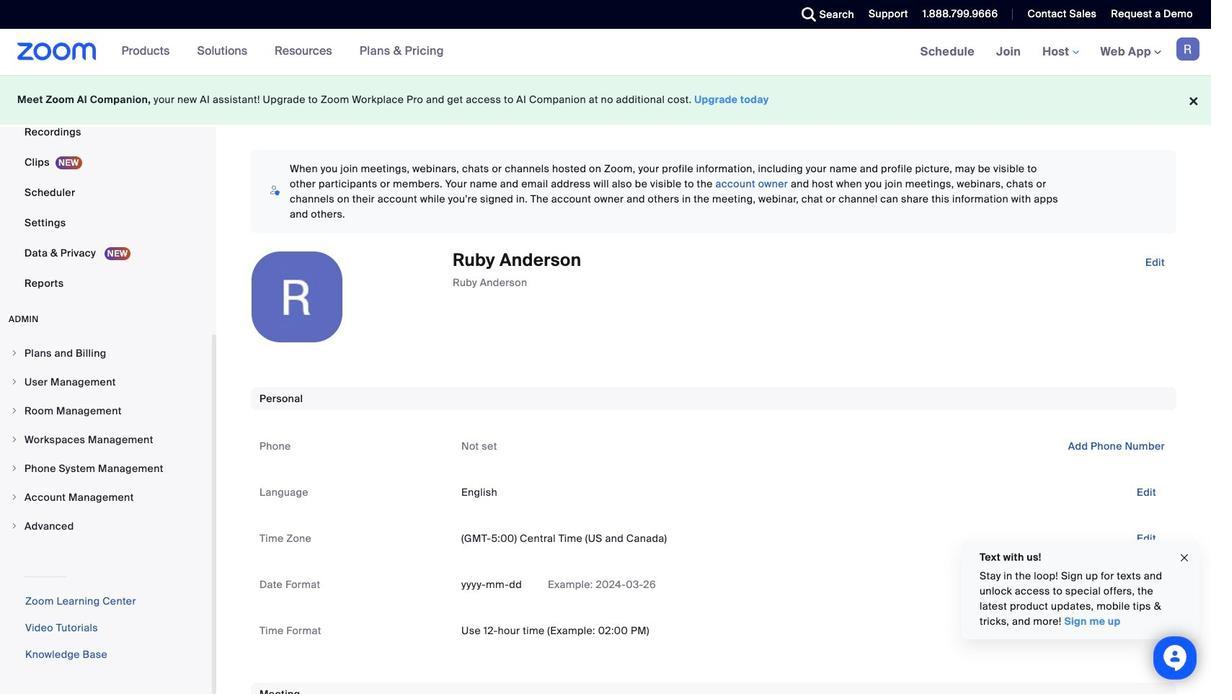 Task type: describe. For each thing, give the bounding box(es) containing it.
right image for seventh menu item
[[10, 522, 19, 531]]

7 menu item from the top
[[0, 513, 212, 540]]

6 menu item from the top
[[0, 484, 212, 511]]

meetings navigation
[[910, 29, 1211, 76]]

close image
[[1179, 550, 1190, 566]]

user photo image
[[252, 252, 342, 342]]

right image for 6th menu item from the bottom of the admin menu menu
[[10, 378, 19, 386]]

2 menu item from the top
[[0, 368, 212, 396]]

4 menu item from the top
[[0, 426, 212, 454]]

zoom logo image
[[17, 43, 96, 61]]



Task type: vqa. For each thing, say whether or not it's contained in the screenshot.
fourth right image from the top of the Admin Menu menu
yes



Task type: locate. For each thing, give the bounding box(es) containing it.
right image
[[10, 349, 19, 358], [10, 407, 19, 415]]

right image
[[10, 378, 19, 386], [10, 436, 19, 444], [10, 464, 19, 473], [10, 493, 19, 502], [10, 522, 19, 531]]

5 right image from the top
[[10, 522, 19, 531]]

right image for 2nd menu item from the bottom
[[10, 493, 19, 502]]

1 vertical spatial right image
[[10, 407, 19, 415]]

right image for 3rd menu item from the bottom
[[10, 464, 19, 473]]

2 right image from the top
[[10, 407, 19, 415]]

product information navigation
[[111, 29, 455, 75]]

personal menu menu
[[0, 0, 212, 299]]

3 menu item from the top
[[0, 397, 212, 425]]

1 menu item from the top
[[0, 340, 212, 367]]

profile picture image
[[1177, 37, 1200, 61]]

menu item
[[0, 340, 212, 367], [0, 368, 212, 396], [0, 397, 212, 425], [0, 426, 212, 454], [0, 455, 212, 482], [0, 484, 212, 511], [0, 513, 212, 540]]

edit user photo image
[[286, 291, 309, 304]]

2 right image from the top
[[10, 436, 19, 444]]

admin menu menu
[[0, 340, 212, 541]]

right image for fourth menu item from the top of the admin menu menu
[[10, 436, 19, 444]]

1 right image from the top
[[10, 378, 19, 386]]

5 menu item from the top
[[0, 455, 212, 482]]

banner
[[0, 29, 1211, 76]]

1 right image from the top
[[10, 349, 19, 358]]

4 right image from the top
[[10, 493, 19, 502]]

right image for seventh menu item from the bottom
[[10, 349, 19, 358]]

footer
[[0, 75, 1211, 125]]

3 right image from the top
[[10, 464, 19, 473]]

0 vertical spatial right image
[[10, 349, 19, 358]]

right image for 3rd menu item from the top
[[10, 407, 19, 415]]



